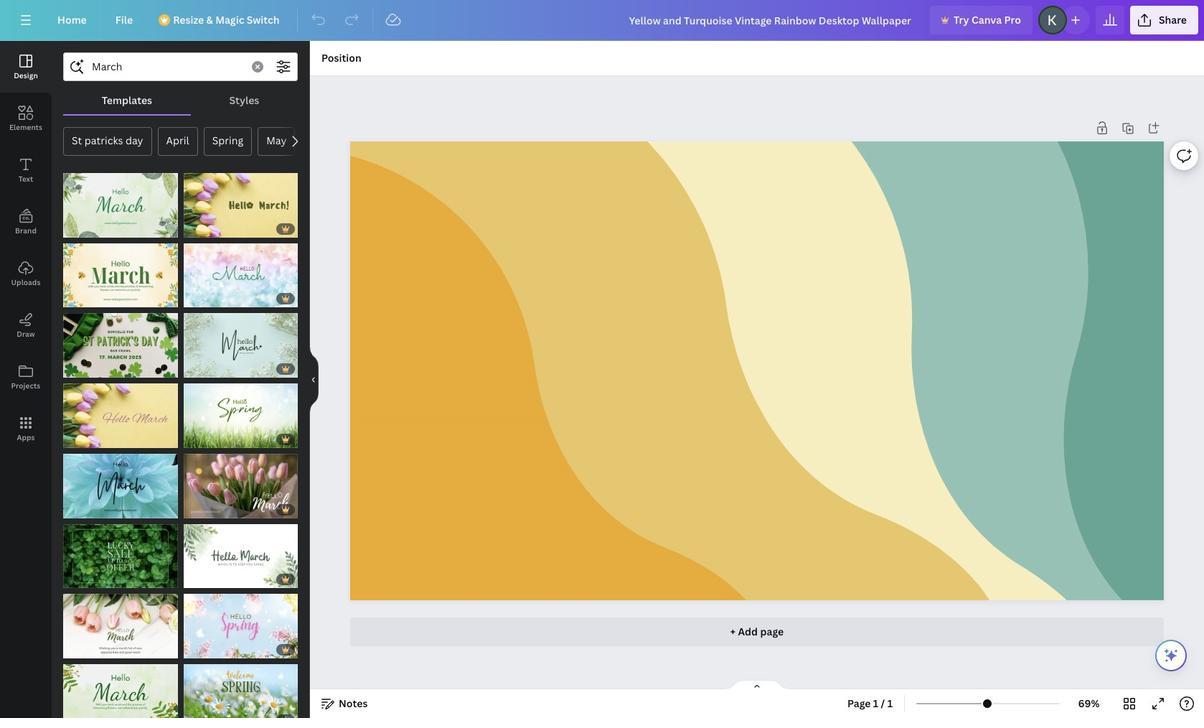 Task type: locate. For each thing, give the bounding box(es) containing it.
page
[[761, 625, 784, 638]]

yellow modern hello march facebook cover group
[[63, 375, 178, 448]]

page
[[848, 696, 871, 710]]

share
[[1159, 13, 1188, 27]]

brand button
[[0, 196, 52, 248]]

1 right the "/"
[[888, 696, 893, 710]]

show pages image
[[723, 679, 792, 691]]

colorful modern photo flowers hello march spring facebook cover image
[[183, 454, 298, 518]]

draw button
[[0, 299, 52, 351]]

page 1 / 1
[[848, 696, 893, 710]]

1 left the "/"
[[874, 696, 879, 710]]

hide image
[[309, 345, 319, 414]]

green white watercolor hello march facebook cover image
[[63, 173, 178, 237]]

apps button
[[0, 403, 52, 454]]

vanilla cute natural hello march facebook cover group
[[183, 235, 298, 308]]

try
[[954, 13, 970, 27]]

1 1 from the left
[[874, 696, 879, 710]]

+ add page button
[[350, 617, 1165, 646]]

colorful modern photo flowers hello march spring facebook cover group
[[183, 445, 298, 518]]

0 horizontal spatial 1
[[874, 696, 879, 710]]

pro
[[1005, 13, 1022, 27]]

colorful modern photo flowers wish hello march spring facebook cover group
[[63, 585, 178, 658]]

resize & magic switch button
[[150, 6, 291, 34]]

notes
[[339, 696, 368, 710]]

green lucky clover sale facebook cover image
[[63, 524, 178, 588]]

69% button
[[1066, 692, 1113, 715]]

april button
[[158, 127, 198, 156]]

1
[[874, 696, 879, 710], [888, 696, 893, 710]]

file
[[115, 13, 133, 27]]

green and blue natural hello spring facebook cover group
[[183, 375, 298, 448]]

templates
[[102, 93, 152, 107]]

white green minimalist hello march facebook cover group
[[183, 515, 298, 588]]

green simple shamrock st patrick's day pub event facebook cover group
[[63, 305, 178, 378]]

green light green abstract hello march facebook cover image
[[183, 313, 298, 378]]

day
[[126, 134, 143, 147]]

green and yellow illustration hello march facebook cover image
[[63, 243, 178, 308]]

/
[[881, 696, 886, 710]]

styles
[[229, 93, 259, 107]]

may
[[266, 134, 287, 147]]

side panel tab list
[[0, 41, 52, 454]]

canva assistant image
[[1163, 647, 1180, 664]]

blue and pink natural hello spring facebook cover image
[[183, 594, 298, 658]]

templates button
[[63, 87, 191, 114]]

draw
[[17, 329, 35, 339]]

uploads
[[11, 277, 41, 287]]

hello march blue flower facebook cover group
[[63, 445, 178, 518]]

elements
[[9, 122, 42, 132]]

green and yellow illustration hello march facebook cover group
[[63, 235, 178, 308]]

green and blue natural hello spring facebook cover image
[[183, 384, 298, 448]]

projects button
[[0, 351, 52, 403]]

1 horizontal spatial 1
[[888, 696, 893, 710]]

green simple shamrock st patrick's day pub event facebook cover image
[[63, 313, 178, 378]]

main menu bar
[[0, 0, 1205, 41]]

green watercolor hello march facebook cover image
[[63, 664, 178, 718]]

spring
[[212, 134, 244, 147]]

design
[[14, 70, 38, 80]]

green watercolor hello march facebook cover group
[[63, 656, 178, 718]]



Task type: describe. For each thing, give the bounding box(es) containing it.
st patricks day button
[[63, 127, 152, 156]]

spring button
[[204, 127, 252, 156]]

design button
[[0, 41, 52, 93]]

Use 5+ words to describe... search field
[[92, 53, 243, 80]]

green and yellow natural welcome spring season facebook cover group
[[183, 656, 298, 718]]

notes button
[[316, 692, 374, 715]]

+ add page
[[731, 625, 784, 638]]

april
[[166, 134, 189, 147]]

vanilla cute natural hello march facebook cover image
[[183, 243, 298, 308]]

apps
[[17, 432, 35, 442]]

+
[[731, 625, 736, 638]]

styles button
[[191, 87, 298, 114]]

resize
[[173, 13, 204, 27]]

file button
[[104, 6, 144, 34]]

hello march blue flower facebook cover image
[[63, 454, 178, 518]]

switch
[[247, 13, 280, 27]]

green light green abstract hello march facebook cover group
[[183, 305, 298, 378]]

position
[[322, 51, 362, 65]]

yellow green colorful hello march facebook cover image
[[183, 173, 298, 237]]

green and yellow natural welcome spring season facebook cover image
[[183, 664, 298, 718]]

patricks
[[85, 134, 123, 147]]

elements button
[[0, 93, 52, 144]]

try canva pro
[[954, 13, 1022, 27]]

&
[[206, 13, 213, 27]]

green lucky clover sale facebook cover group
[[63, 515, 178, 588]]

st patricks day
[[72, 134, 143, 147]]

69%
[[1079, 696, 1100, 710]]

green white watercolor hello march facebook cover group
[[63, 164, 178, 237]]

colorful modern photo flowers wish hello march spring facebook cover image
[[63, 594, 178, 658]]

text button
[[0, 144, 52, 196]]

uploads button
[[0, 248, 52, 299]]

magic
[[215, 13, 244, 27]]

yellow modern hello march facebook cover image
[[63, 384, 178, 448]]

may button
[[258, 127, 295, 156]]

blue and pink natural hello spring facebook cover group
[[183, 585, 298, 658]]

try canva pro button
[[931, 6, 1033, 34]]

Design title text field
[[618, 6, 925, 34]]

brand
[[15, 225, 37, 236]]

add
[[738, 625, 758, 638]]

text
[[18, 174, 33, 184]]

yellow green colorful hello march facebook cover group
[[183, 164, 298, 237]]

white green minimalist hello march facebook cover image
[[183, 524, 298, 588]]

share button
[[1131, 6, 1199, 34]]

projects
[[11, 381, 41, 391]]

canva
[[972, 13, 1002, 27]]

home link
[[46, 6, 98, 34]]

resize & magic switch
[[173, 13, 280, 27]]

2 1 from the left
[[888, 696, 893, 710]]

home
[[57, 13, 87, 27]]

st
[[72, 134, 82, 147]]

position button
[[316, 47, 367, 70]]



Task type: vqa. For each thing, say whether or not it's contained in the screenshot.
Uploads button at the top of page
yes



